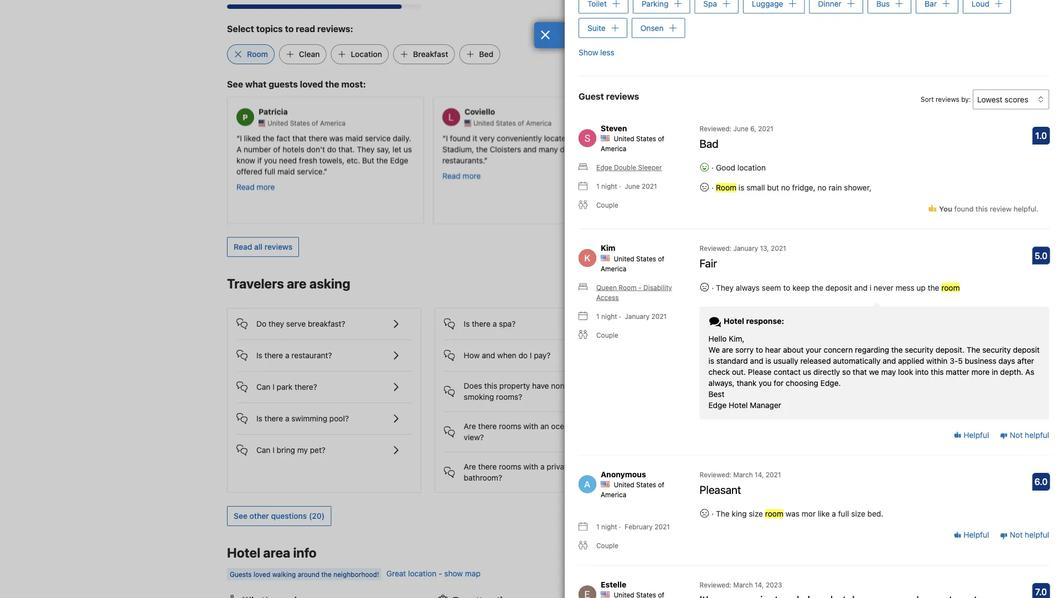 Task type: describe. For each thing, give the bounding box(es) containing it.
is for is there a restaurant?
[[257, 351, 263, 360]]

see for see other questions (20)
[[234, 512, 248, 521]]

" for don't
[[324, 166, 328, 176]]

1 no from the left
[[782, 183, 791, 192]]

1 security from the left
[[906, 345, 934, 354]]

· down edge double sleeper 'link'
[[620, 182, 621, 190]]

· room is small but no fridge, no rain shower,
[[710, 183, 872, 192]]

hotel for hotel response:
[[724, 317, 745, 326]]

i for can i bring my pet?
[[273, 446, 275, 455]]

liked inside " everything was wonderful. the staff was amazing. luis, dominic and eric were very helpful, professional and very informative. we liked it so much we reserved it for thanksgiving weekend. i would recommend this hotel to anyone. loved it.
[[649, 166, 666, 176]]

0 horizontal spatial room
[[247, 49, 268, 59]]

0 vertical spatial deposit
[[826, 283, 853, 292]]

hotel area info
[[227, 545, 317, 561]]

to inside " i found it very conveniently located to yankee stadium, the cloisters and many delicious restaurants.
[[573, 133, 580, 142]]

reviews for guest
[[607, 91, 640, 101]]

towels,
[[320, 155, 345, 164]]

2021 down the sleeper
[[642, 182, 658, 190]]

this inside hello kim, we are sorry to hear about your concern regarding the security deposit. the security deposit is standard and is usually released automatically and applied within 3-5 business days after check out. please contact us directly so that we may look into this matter more in depth. as always, thank you for choosing edge. best edge hotel manager
[[931, 367, 945, 376]]

manager
[[750, 401, 782, 410]]

so inside " everything was wonderful. the staff was amazing. luis, dominic and eric were very helpful, professional and very informative. we liked it so much we reserved it for thanksgiving weekend. i would recommend this hotel to anyone. loved it.
[[674, 166, 683, 176]]

see other questions (20) button
[[227, 506, 332, 526]]

america up wonderful.
[[732, 119, 758, 127]]

edge inside 'link'
[[597, 164, 613, 171]]

" i found it very conveniently located to yankee stadium, the cloisters and many delicious restaurants.
[[443, 133, 608, 164]]

3 night from the top
[[602, 523, 618, 531]]

scored 5.0 element
[[1033, 247, 1051, 264]]

found inside " i found it very conveniently located to yankee stadium, the cloisters and many delicious restaurants.
[[450, 133, 471, 142]]

1 size from the left
[[749, 509, 764, 519]]

sorry
[[736, 345, 754, 354]]

couple for fair
[[597, 331, 619, 339]]

need
[[279, 155, 297, 164]]

we inside hello kim, we are sorry to hear about your concern regarding the security deposit. the security deposit is standard and is usually released automatically and applied within 3-5 business days after check out. please contact us directly so that we may look into this matter more in depth. as always, thank you for choosing edge. best edge hotel manager
[[709, 345, 720, 354]]

not helpful for 1st not helpful button from the bottom of the list of reviews region
[[1009, 531, 1050, 540]]

say,
[[377, 144, 391, 153]]

helpful for helpful button related to 1st not helpful button from the bottom of the list of reviews region
[[962, 531, 990, 540]]

we inside " everything was wonderful. the staff was amazing. luis, dominic and eric were very helpful, professional and very informative. we liked it so much we reserved it for thanksgiving weekend. i would recommend this hotel to anyone. loved it.
[[800, 155, 812, 164]]

room for · room is small but no fridge, no rain shower,
[[717, 183, 737, 192]]

steven
[[601, 123, 628, 133]]

march for 6.0
[[734, 471, 753, 479]]

states down anonymous
[[637, 481, 657, 489]]

1 not helpful button from the top
[[1001, 430, 1050, 441]]

they inside list of reviews region
[[717, 283, 734, 292]]

kim
[[601, 243, 616, 253]]

loved
[[300, 79, 323, 89]]

a inside list of reviews region
[[833, 509, 837, 519]]

to left keep
[[784, 283, 791, 292]]

states up the amazing.
[[637, 135, 657, 143]]

united states of america image
[[465, 120, 472, 126]]

couple for bad
[[597, 201, 619, 209]]

show less button
[[579, 42, 615, 62]]

about
[[784, 345, 804, 354]]

the down say,
[[377, 155, 388, 164]]

united up everything at the right of page
[[680, 119, 701, 127]]

february
[[625, 523, 653, 531]]

not helpful for 1st not helpful button from the top
[[1009, 431, 1050, 440]]

seem
[[762, 283, 782, 292]]

read more button for i liked the fact that there was maid service daily. a number of hotels don't do that.  they say, let us know if you need fresh towels, etc.  but the edge offered full maid service.
[[237, 181, 275, 192]]

1 vertical spatial january
[[625, 312, 650, 320]]

and left eric
[[733, 144, 747, 153]]

0 horizontal spatial maid
[[278, 166, 295, 176]]

i for " i found it very conveniently located to yankee stadium, the cloisters and many delicious restaurants.
[[446, 133, 448, 142]]

a inside 'button'
[[493, 319, 497, 329]]

access
[[597, 294, 619, 301]]

this inside " everything was wonderful. the staff was amazing. luis, dominic and eric were very helpful, professional and very informative. we liked it so much we reserved it for thanksgiving weekend. i would recommend this hotel to anyone. loved it.
[[757, 178, 770, 187]]

fridge,
[[793, 183, 816, 192]]

" i liked the fact that there was maid service daily. a number of hotels don't do that.  they say, let us know if you need fresh towels, etc.  but the edge offered full maid service.
[[237, 133, 412, 176]]

service.
[[297, 166, 324, 176]]

pool?
[[330, 414, 349, 423]]

of up the disability
[[659, 255, 665, 263]]

they inside " i liked the fact that there was maid service daily. a number of hotels don't do that.  they say, let us know if you need fresh towels, etc.  but the edge offered full maid service.
[[357, 144, 375, 153]]

can for can i park there?
[[257, 383, 271, 392]]

do inside button
[[519, 351, 528, 360]]

are there rooms with a private bathroom? button
[[444, 453, 620, 484]]

0 horizontal spatial june
[[625, 182, 640, 190]]

are there rooms with a private bathroom?
[[464, 462, 572, 483]]

united states of america up wonderful.
[[680, 119, 758, 127]]

see availability
[[776, 280, 830, 289]]

edge.
[[821, 378, 842, 387]]

you inside " i liked the fact that there was maid service daily. a number of hotels don't do that.  they say, let us know if you need fresh towels, etc.  but the edge offered full maid service.
[[264, 155, 277, 164]]

america up the located
[[526, 119, 552, 127]]

· down fair
[[712, 283, 714, 292]]

rain
[[829, 183, 843, 192]]

2 horizontal spatial it
[[752, 166, 757, 176]]

helpful button for 1st not helpful button from the bottom of the list of reviews region
[[954, 530, 990, 541]]

anonymous
[[601, 470, 647, 479]]

the inside " everything was wonderful. the staff was amazing. luis, dominic and eric were very helpful, professional and very informative. we liked it so much we reserved it for thanksgiving weekend. i would recommend this hotel to anyone. loved it.
[[749, 133, 762, 142]]

and up may
[[883, 356, 897, 365]]

most:
[[342, 79, 366, 89]]

out.
[[733, 367, 746, 376]]

this inside does this property have non- smoking rooms?
[[485, 381, 498, 391]]

double
[[615, 164, 637, 171]]

a right ask
[[728, 398, 733, 407]]

night for bad
[[602, 182, 618, 190]]

2021 down the disability
[[652, 312, 667, 320]]

p
[[243, 112, 248, 121]]

scored 7.0 element
[[1033, 583, 1051, 598]]

fact
[[277, 133, 290, 142]]

night for fair
[[602, 312, 618, 320]]

found inside list of reviews region
[[955, 204, 974, 213]]

4 reviewed: from the top
[[700, 581, 732, 589]]

can i park there? button
[[237, 372, 412, 394]]

and up reserved
[[723, 155, 737, 164]]

smoking
[[464, 393, 494, 402]]

small
[[747, 183, 766, 192]]

released
[[801, 356, 832, 365]]

america up that. at left
[[320, 119, 346, 127]]

edge double sleeper
[[597, 164, 663, 171]]

1 for fair
[[597, 312, 600, 320]]

2021 right february at the bottom of page
[[655, 523, 670, 531]]

united down anonymous
[[614, 481, 635, 489]]

states up bad on the top right of page
[[702, 119, 722, 127]]

america up queen
[[601, 265, 627, 273]]

· the king size room was mor like a full size bed.
[[710, 509, 884, 519]]

the right loved
[[325, 79, 339, 89]]

united down steven
[[614, 135, 635, 143]]

to left read
[[285, 23, 294, 34]]

number
[[244, 144, 271, 153]]

3 1 from the top
[[597, 523, 600, 531]]

this left the review on the top
[[976, 204, 989, 213]]

hello kim, we are sorry to hear about your concern regarding the security deposit. the security deposit is standard and is usually released automatically and applied within 3-5 business days after check out. please contact us directly so that we may look into this matter more in depth. as always, thank you for choosing edge. best edge hotel manager
[[709, 334, 1041, 410]]

reviews inside button
[[265, 242, 293, 251]]

read all reviews button
[[227, 237, 299, 257]]

read more for " i found it very conveniently located to yankee stadium, the cloisters and many delicious restaurants.
[[443, 171, 481, 180]]

located
[[544, 133, 571, 142]]

serve
[[286, 319, 306, 329]]

14, for 7.0
[[755, 581, 764, 589]]

all
[[254, 242, 263, 251]]

1 horizontal spatial is
[[739, 183, 745, 192]]

reviewed: for pleasant
[[700, 471, 732, 479]]

united down patricia
[[268, 119, 288, 127]]

breakfast
[[413, 49, 448, 59]]

is there a restaurant? button
[[237, 340, 412, 362]]

read for " i liked the fact that there was maid service daily. a number of hotels don't do that.  they say, let us know if you need fresh towels, etc.  but the edge offered full maid service.
[[237, 182, 255, 191]]

2021 up · the king size room was mor like a full size bed.
[[766, 471, 782, 479]]

the right keep
[[812, 283, 824, 292]]

location
[[738, 163, 766, 172]]

of up the amazing.
[[659, 135, 665, 143]]

is for is there a swimming pool?
[[257, 414, 263, 423]]

clean
[[299, 49, 320, 59]]

question
[[735, 398, 766, 407]]

· right it.
[[712, 183, 714, 192]]

and up please
[[751, 356, 764, 365]]

reviewed: for bad
[[700, 125, 732, 132]]

2021 up staff
[[759, 125, 774, 132]]

14, for 6.0
[[755, 471, 764, 479]]

helpful for 1st not helpful button from the top
[[1026, 431, 1050, 440]]

shower,
[[845, 183, 872, 192]]

helpful button for 1st not helpful button from the top
[[954, 430, 990, 441]]

united down coviello
[[474, 119, 494, 127]]

i for can i park there?
[[273, 383, 275, 392]]

that inside " i liked the fact that there was maid service daily. a number of hotels don't do that.  they say, let us know if you need fresh towels, etc.  but the edge offered full maid service.
[[293, 133, 307, 142]]

and inside button
[[482, 351, 496, 360]]

room for queen room - disability access
[[619, 284, 637, 291]]

topics
[[256, 23, 283, 34]]

hotels
[[283, 144, 305, 153]]

rooms for bathroom?
[[499, 462, 522, 471]]

read for " i found it very conveniently located to yankee stadium, the cloisters and many delicious restaurants.
[[443, 171, 461, 180]]

pay?
[[534, 351, 551, 360]]

· left february at the bottom of page
[[620, 523, 621, 531]]

list of reviews region
[[572, 109, 1057, 598]]

deposit.
[[936, 345, 965, 354]]

edge inside " i liked the fact that there was maid service daily. a number of hotels don't do that.  they say, let us know if you need fresh towels, etc.  but the edge offered full maid service.
[[390, 155, 409, 164]]

america down anonymous
[[601, 491, 627, 499]]

can i bring my pet?
[[257, 446, 326, 455]]

united states of america up the edge double sleeper
[[601, 135, 665, 153]]

more inside hello kim, we are sorry to hear about your concern regarding the security deposit. the security deposit is standard and is usually released automatically and applied within 3-5 business days after check out. please contact us directly so that we may look into this matter more in depth. as always, thank you for choosing edge. best edge hotel manager
[[972, 367, 990, 376]]

the left fact at the left of page
[[263, 133, 275, 142]]

2 no from the left
[[818, 183, 827, 192]]

america up edge double sleeper 'link'
[[601, 145, 627, 153]]

was up luis, at the right of page
[[692, 133, 706, 142]]

united states of america up conveniently
[[474, 119, 552, 127]]

see for see availability
[[776, 280, 789, 289]]

and left i
[[855, 283, 868, 292]]

united states of america down anonymous
[[601, 481, 665, 499]]

of up 1 night · february 2021
[[659, 481, 665, 489]]

3-
[[950, 356, 959, 365]]

states up fact at the left of page
[[290, 119, 310, 127]]

conveniently
[[497, 133, 542, 142]]

i
[[870, 283, 872, 292]]

coviello
[[465, 107, 495, 116]]

0 horizontal spatial are
[[287, 276, 307, 291]]

is there a spa?
[[464, 319, 516, 329]]

· left good in the top right of the page
[[712, 163, 714, 172]]

a left swimming
[[285, 414, 290, 423]]

it inside " i found it very conveniently located to yankee stadium, the cloisters and many delicious restaurants.
[[473, 133, 478, 142]]

" for " everything was wonderful. the staff was amazing. luis, dominic and eric were very helpful, professional and very informative. we liked it so much we reserved it for thanksgiving weekend. i would recommend this hotel to anyone. loved it.
[[649, 133, 652, 142]]

1 horizontal spatial it
[[668, 166, 672, 176]]

a inside 'button'
[[285, 351, 290, 360]]

how and when do i pay?
[[464, 351, 551, 360]]

mess
[[896, 283, 915, 292]]

there inside " i liked the fact that there was maid service daily. a number of hotels don't do that.  they say, let us know if you need fresh towels, etc.  but the edge offered full maid service.
[[309, 133, 328, 142]]

so inside hello kim, we are sorry to hear about your concern regarding the security deposit. the security deposit is standard and is usually released automatically and applied within 3-5 business days after check out. please contact us directly so that we may look into this matter more in depth. as always, thank you for choosing edge. best edge hotel manager
[[843, 367, 851, 376]]

choosing
[[786, 378, 819, 387]]

select
[[227, 23, 254, 34]]

are inside hello kim, we are sorry to hear about your concern regarding the security deposit. the security deposit is standard and is usually released automatically and applied within 3-5 business days after check out. please contact us directly so that we may look into this matter more in depth. as always, thank you for choosing edge. best edge hotel manager
[[722, 345, 734, 354]]

daily.
[[393, 133, 411, 142]]

less
[[601, 48, 615, 57]]

into
[[916, 367, 929, 376]]

of up wonderful.
[[724, 119, 731, 127]]

do they serve breakfast?
[[257, 319, 346, 329]]

when
[[498, 351, 517, 360]]

but
[[768, 183, 780, 192]]

reviews for sort
[[936, 95, 960, 103]]

1 horizontal spatial room
[[942, 283, 961, 292]]

wonderful.
[[709, 133, 747, 142]]

review
[[991, 204, 1012, 213]]

restaurant?
[[292, 351, 332, 360]]

2 size from the left
[[852, 509, 866, 519]]

united states of america up the don't
[[268, 119, 346, 127]]

united down kim
[[614, 255, 635, 263]]

thank
[[737, 378, 757, 387]]

see for see what guests loved the most:
[[227, 79, 243, 89]]

as
[[1026, 367, 1035, 376]]

of inside " i liked the fact that there was maid service daily. a number of hotels don't do that.  they say, let us know if you need fresh towels, etc.  but the edge offered full maid service.
[[273, 144, 281, 153]]

-
[[639, 284, 642, 291]]

restaurants.
[[443, 155, 484, 164]]

0 vertical spatial january
[[734, 245, 759, 252]]

· down pleasant
[[712, 509, 714, 519]]

reviewed: march 14, 2023
[[700, 581, 783, 589]]

of up conveniently
[[518, 119, 524, 127]]

scored 6.0 element
[[1033, 473, 1051, 491]]

2 not helpful button from the top
[[1001, 530, 1050, 541]]

check
[[709, 367, 730, 376]]

disability
[[644, 284, 673, 291]]

states up conveniently
[[496, 119, 516, 127]]

info
[[293, 545, 317, 561]]

if
[[258, 155, 262, 164]]

the inside " i found it very conveniently located to yankee stadium, the cloisters and many delicious restaurants.
[[476, 144, 488, 153]]

for inside " everything was wonderful. the staff was amazing. luis, dominic and eric were very helpful, professional and very informative. we liked it so much we reserved it for thanksgiving weekend. i would recommend this hotel to anyone. loved it.
[[759, 166, 769, 176]]

free wifi 9.0 meter
[[227, 4, 421, 9]]

rooms for view?
[[499, 422, 522, 431]]

0 horizontal spatial is
[[709, 356, 715, 365]]

very inside " i found it very conveniently located to yankee stadium, the cloisters and many delicious restaurants.
[[480, 133, 495, 142]]



Task type: locate. For each thing, give the bounding box(es) containing it.
1 horizontal spatial "
[[443, 133, 446, 142]]

united states of america image
[[259, 120, 265, 126]]

helpful for 1st not helpful button from the top helpful button
[[962, 431, 990, 440]]

1 14, from the top
[[755, 471, 764, 479]]

can inside "button"
[[257, 383, 271, 392]]

us inside hello kim, we are sorry to hear about your concern regarding the security deposit. the security deposit is standard and is usually released automatically and applied within 3-5 business days after check out. please contact us directly so that we may look into this matter more in depth. as always, thank you for choosing edge. best edge hotel manager
[[804, 367, 812, 376]]

1 horizontal spatial we
[[870, 367, 880, 376]]

0 vertical spatial not
[[1011, 431, 1024, 440]]

2 security from the left
[[983, 345, 1012, 354]]

to
[[285, 23, 294, 34], [573, 133, 580, 142], [792, 178, 800, 187], [784, 283, 791, 292], [756, 345, 764, 354]]

i left 'bring'
[[273, 446, 275, 455]]

everything
[[652, 133, 690, 142]]

much
[[685, 166, 705, 176]]

rooms?
[[496, 393, 523, 402]]

with inside are there rooms with an ocean view?
[[524, 422, 539, 431]]

like
[[818, 509, 830, 519]]

see what guests loved the most:
[[227, 79, 366, 89]]

0 horizontal spatial they
[[357, 144, 375, 153]]

2 reviewed: from the top
[[700, 245, 732, 252]]

1 vertical spatial do
[[519, 351, 528, 360]]

0 vertical spatial very
[[480, 133, 495, 142]]

2 can from the top
[[257, 446, 271, 455]]

2 helpful button from the top
[[954, 530, 990, 541]]

couple down 1 night · june 2021
[[597, 201, 619, 209]]

1 not from the top
[[1011, 431, 1024, 440]]

is there a swimming pool?
[[257, 414, 349, 423]]

more down offered
[[257, 182, 275, 191]]

is up how
[[464, 319, 470, 329]]

estelle
[[601, 580, 627, 589]]

this is a carousel with rotating slides. it displays featured reviews of the property. use the next and previous buttons to navigate. region
[[218, 92, 846, 228]]

0 vertical spatial read more
[[443, 171, 481, 180]]

1 vertical spatial they
[[717, 283, 734, 292]]

2 horizontal spatial "
[[649, 133, 652, 142]]

0 vertical spatial you
[[264, 155, 277, 164]]

with inside 'are there rooms with a private bathroom?'
[[524, 462, 539, 471]]

is for is there a spa?
[[464, 319, 470, 329]]

2 vertical spatial couple
[[597, 542, 619, 550]]

and down conveniently
[[524, 144, 537, 153]]

and inside " i found it very conveniently located to yankee stadium, the cloisters and many delicious restaurants.
[[524, 144, 537, 153]]

reviews:
[[318, 23, 354, 34]]

1 down access
[[597, 312, 600, 320]]

still looking?
[[706, 365, 773, 378]]

the right up
[[928, 283, 940, 292]]

" for professional
[[708, 189, 712, 198]]

full inside list of reviews region
[[839, 509, 850, 519]]

of down fact at the left of page
[[273, 144, 281, 153]]

see left keep
[[776, 280, 789, 289]]

hotel inside hello kim, we are sorry to hear about your concern regarding the security deposit. the security deposit is standard and is usually released automatically and applied within 3-5 business days after check out. please contact us directly so that we may look into this matter more in depth. as always, thank you for choosing edge. best edge hotel manager
[[729, 401, 748, 410]]

there for are there rooms with an ocean view?
[[479, 422, 497, 431]]

2 not helpful from the top
[[1009, 531, 1050, 540]]

0 vertical spatial are
[[287, 276, 307, 291]]

to left hear
[[756, 345, 764, 354]]

liked inside " i liked the fact that there was maid service daily. a number of hotels don't do that.  they say, let us know if you need fresh towels, etc.  but the edge offered full maid service.
[[244, 133, 261, 142]]

january down queen room - disability access
[[625, 312, 650, 320]]

directly
[[814, 367, 841, 376]]

the up "business"
[[967, 345, 981, 354]]

" inside " everything was wonderful. the staff was amazing. luis, dominic and eric were very helpful, professional and very informative. we liked it so much we reserved it for thanksgiving weekend. i would recommend this hotel to anyone. loved it.
[[649, 133, 652, 142]]

scored 1.0 element
[[1033, 127, 1051, 145]]

0 horizontal spatial size
[[749, 509, 764, 519]]

rooms inside 'are there rooms with a private bathroom?'
[[499, 462, 522, 471]]

with for a
[[524, 462, 539, 471]]

they left always
[[717, 283, 734, 292]]

show less
[[579, 48, 615, 57]]

1 for bad
[[597, 182, 600, 190]]

kim,
[[729, 334, 745, 343]]

you inside hello kim, we are sorry to hear about your concern regarding the security deposit. the security deposit is standard and is usually released automatically and applied within 3-5 business days after check out. please contact us directly so that we may look into this matter more in depth. as always, thank you for choosing edge. best edge hotel manager
[[759, 378, 772, 387]]

recommend
[[713, 178, 755, 187]]

1 vertical spatial march
[[734, 581, 753, 589]]

1 are from the top
[[464, 422, 476, 431]]

2 vertical spatial see
[[234, 512, 248, 521]]

0 vertical spatial june
[[734, 125, 749, 132]]

us inside " i liked the fact that there was maid service daily. a number of hotels don't do that.  they say, let us know if you need fresh towels, etc.  but the edge offered full maid service.
[[404, 144, 412, 153]]

that inside hello kim, we are sorry to hear about your concern regarding the security deposit. the security deposit is standard and is usually released automatically and applied within 3-5 business days after check out. please contact us directly so that we may look into this matter more in depth. as always, thank you for choosing edge. best edge hotel manager
[[853, 367, 868, 376]]

applied
[[899, 356, 925, 365]]

reviewed: for fair
[[700, 245, 732, 252]]

reviews
[[607, 91, 640, 101], [936, 95, 960, 103], [265, 242, 293, 251]]

1 vertical spatial not
[[1011, 531, 1024, 540]]

pleasant
[[700, 483, 742, 496]]

there inside are there rooms with an ocean view?
[[479, 422, 497, 431]]

not for 1st not helpful button from the top
[[1011, 431, 1024, 440]]

is down 'can i park there?'
[[257, 414, 263, 423]]

2 night from the top
[[602, 312, 618, 320]]

service
[[365, 133, 391, 142]]

· down the queen room - disability access link
[[620, 312, 621, 320]]

0 horizontal spatial deposit
[[826, 283, 853, 292]]

are for are there rooms with an ocean view?
[[464, 422, 476, 431]]

2 horizontal spatial "
[[708, 189, 712, 198]]

13,
[[761, 245, 770, 252]]

it up small at the top of page
[[752, 166, 757, 176]]

there up view?
[[479, 422, 497, 431]]

we inside " everything was wonderful. the staff was amazing. luis, dominic and eric were very helpful, professional and very informative. we liked it so much we reserved it for thanksgiving weekend. i would recommend this hotel to anyone. loved it.
[[707, 166, 717, 176]]

hotel up kim,
[[724, 317, 745, 326]]

1 horizontal spatial size
[[852, 509, 866, 519]]

i inside how and when do i pay? button
[[530, 351, 532, 360]]

is down hear
[[766, 356, 772, 365]]

1 horizontal spatial us
[[804, 367, 812, 376]]

so left much
[[674, 166, 683, 176]]

pet?
[[310, 446, 326, 455]]

edge down "best"
[[709, 401, 727, 410]]

1 horizontal spatial liked
[[649, 166, 666, 176]]

hear
[[766, 345, 782, 354]]

2 horizontal spatial edge
[[709, 401, 727, 410]]

i inside " i found it very conveniently located to yankee stadium, the cloisters and many delicious restaurants.
[[446, 133, 448, 142]]

ask
[[713, 398, 726, 407]]

2 helpful from the top
[[1026, 531, 1050, 540]]

more down 'restaurants.' at the left top
[[463, 171, 481, 180]]

ask a question button
[[706, 393, 773, 413]]

0 horizontal spatial more
[[257, 182, 275, 191]]

0 vertical spatial found
[[450, 133, 471, 142]]

2023
[[766, 581, 783, 589]]

was inside list of reviews region
[[786, 509, 800, 519]]

0 horizontal spatial edge
[[390, 155, 409, 164]]

1 horizontal spatial no
[[818, 183, 827, 192]]

i
[[240, 133, 242, 142], [446, 133, 448, 142], [685, 178, 687, 187], [530, 351, 532, 360], [273, 383, 275, 392], [273, 446, 275, 455]]

there inside 'are there rooms with a private bathroom?'
[[479, 462, 497, 471]]

helpful up 6.0 at bottom
[[1026, 431, 1050, 440]]

1 vertical spatial not helpful
[[1009, 531, 1050, 540]]

2 helpful from the top
[[962, 531, 990, 540]]

0 vertical spatial us
[[404, 144, 412, 153]]

hotel for hotel area info
[[227, 545, 261, 561]]

so
[[674, 166, 683, 176], [843, 367, 851, 376]]

there for is there a spa?
[[472, 319, 491, 329]]

they
[[269, 319, 284, 329]]

a left spa?
[[493, 319, 497, 329]]

read more button for i found it very conveniently located to yankee stadium, the cloisters and many delicious restaurants.
[[443, 170, 481, 181]]

0 horizontal spatial room
[[766, 509, 784, 519]]

there inside 'button'
[[265, 351, 283, 360]]

etc.
[[347, 155, 360, 164]]

" up the amazing.
[[649, 133, 652, 142]]

within
[[927, 356, 948, 365]]

2 are from the top
[[464, 462, 476, 471]]

standard
[[717, 356, 749, 365]]

1 1 from the top
[[597, 182, 600, 190]]

0 horizontal spatial that
[[293, 133, 307, 142]]

view?
[[464, 433, 484, 442]]

1 down edge double sleeper 'link'
[[597, 182, 600, 190]]

1 horizontal spatial very
[[739, 155, 754, 164]]

with for an
[[524, 422, 539, 431]]

a inside 'are there rooms with a private bathroom?'
[[541, 462, 545, 471]]

very
[[480, 133, 495, 142], [784, 144, 799, 153], [739, 155, 754, 164]]

for down contact
[[774, 378, 784, 387]]

liked down helpful,
[[649, 166, 666, 176]]

america
[[320, 119, 346, 127], [526, 119, 552, 127], [732, 119, 758, 127], [601, 145, 627, 153], [601, 265, 627, 273], [601, 491, 627, 499]]

1 vertical spatial rooms
[[499, 462, 522, 471]]

do inside " i liked the fact that there was maid service daily. a number of hotels don't do that.  they say, let us know if you need fresh towels, etc.  but the edge offered full maid service.
[[327, 144, 337, 153]]

is there a swimming pool? button
[[237, 403, 412, 425]]

reviewed: january 13, 2021
[[700, 245, 787, 252]]

we
[[707, 166, 717, 176], [870, 367, 880, 376]]

travelers are asking
[[227, 276, 351, 291]]

you
[[264, 155, 277, 164], [759, 378, 772, 387]]

do up towels, at the top left
[[327, 144, 337, 153]]

3 couple from the top
[[597, 542, 619, 550]]

read more button down 'restaurants.' at the left top
[[443, 170, 481, 181]]

0 horizontal spatial "
[[237, 133, 240, 142]]

was right staff
[[783, 133, 797, 142]]

1 vertical spatial helpful
[[1026, 531, 1050, 540]]

deposit up 'after'
[[1014, 345, 1041, 354]]

not helpful down 6.0 at bottom
[[1009, 531, 1050, 540]]

see other questions (20)
[[234, 512, 325, 521]]

read more down 'restaurants.' at the left top
[[443, 171, 481, 180]]

they up but
[[357, 144, 375, 153]]

i inside can i bring my pet? button
[[273, 446, 275, 455]]

we left may
[[870, 367, 880, 376]]

are there rooms with an ocean view?
[[464, 422, 573, 442]]

1 horizontal spatial deposit
[[1014, 345, 1041, 354]]

are inside are there rooms with an ocean view?
[[464, 422, 476, 431]]

helpful
[[1026, 431, 1050, 440], [1026, 531, 1050, 540]]

for inside hello kim, we are sorry to hear about your concern regarding the security deposit. the security deposit is standard and is usually released automatically and applied within 3-5 business days after check out. please contact us directly so that we may look into this matter more in depth. as always, thank you for choosing edge. best edge hotel manager
[[774, 378, 784, 387]]

2 horizontal spatial very
[[784, 144, 799, 153]]

0 vertical spatial is
[[464, 319, 470, 329]]

there for are there rooms with a private bathroom?
[[479, 462, 497, 471]]

read
[[443, 171, 461, 180], [237, 182, 255, 191], [234, 242, 252, 251]]

1 vertical spatial very
[[784, 144, 799, 153]]

there up bathroom?
[[479, 462, 497, 471]]

read more for " i liked the fact that there was maid service daily. a number of hotels don't do that.  they say, let us know if you need fresh towels, etc.  but the edge offered full maid service.
[[237, 182, 275, 191]]

there?
[[295, 383, 317, 392]]

1 night from the top
[[602, 182, 618, 190]]

1 helpful from the top
[[1026, 431, 1050, 440]]

2021 right 13,
[[771, 245, 787, 252]]

i inside "can i park there?" "button"
[[273, 383, 275, 392]]

deposit inside hello kim, we are sorry to hear about your concern regarding the security deposit. the security deposit is standard and is usually released automatically and applied within 3-5 business days after check out. please contact us directly so that we may look into this matter more in depth. as always, thank you for choosing edge. best edge hotel manager
[[1014, 345, 1041, 354]]

the down the 6, on the right top of page
[[749, 133, 762, 142]]

read all reviews
[[234, 242, 293, 251]]

bring
[[277, 446, 295, 455]]

1 helpful button from the top
[[954, 430, 990, 441]]

know
[[237, 155, 255, 164]]

1 vertical spatial us
[[804, 367, 812, 376]]

always
[[736, 283, 760, 292]]

is inside 'button'
[[464, 319, 470, 329]]

rooms inside are there rooms with an ocean view?
[[499, 422, 522, 431]]

0 horizontal spatial found
[[450, 133, 471, 142]]

0 vertical spatial "
[[484, 155, 488, 164]]

2 horizontal spatial is
[[766, 356, 772, 365]]

2 vertical spatial the
[[717, 509, 730, 519]]

you right if
[[264, 155, 277, 164]]

0 horizontal spatial "
[[324, 166, 328, 176]]

hello
[[709, 334, 727, 343]]

night left february at the bottom of page
[[602, 523, 618, 531]]

1 couple from the top
[[597, 201, 619, 209]]

1 vertical spatial helpful button
[[954, 530, 990, 541]]

0 vertical spatial helpful
[[962, 431, 990, 440]]

0 vertical spatial more
[[463, 171, 481, 180]]

room right up
[[942, 283, 961, 292]]

0 horizontal spatial read more
[[237, 182, 275, 191]]

1 horizontal spatial room
[[619, 284, 637, 291]]

1 vertical spatial for
[[774, 378, 784, 387]]

0 vertical spatial night
[[602, 182, 618, 190]]

0 vertical spatial maid
[[346, 133, 363, 142]]

deposit
[[826, 283, 853, 292], [1014, 345, 1041, 354]]

night down access
[[602, 312, 618, 320]]

can for can i bring my pet?
[[257, 446, 271, 455]]

to down thanksgiving
[[792, 178, 800, 187]]

1 reviewed: from the top
[[700, 125, 732, 132]]

days
[[999, 356, 1016, 365]]

2 14, from the top
[[755, 581, 764, 589]]

ask a question
[[713, 398, 766, 407]]

guest
[[579, 91, 604, 101]]

0 horizontal spatial no
[[782, 183, 791, 192]]

are inside 'are there rooms with a private bathroom?'
[[464, 462, 476, 471]]

i left park
[[273, 383, 275, 392]]

2 vertical spatial read
[[234, 242, 252, 251]]

i up stadium,
[[446, 133, 448, 142]]

is inside button
[[257, 414, 263, 423]]

1 march from the top
[[734, 471, 753, 479]]

do
[[327, 144, 337, 153], [519, 351, 528, 360]]

there for is there a restaurant?
[[265, 351, 283, 360]]

1 not helpful from the top
[[1009, 431, 1050, 440]]

0 vertical spatial for
[[759, 166, 769, 176]]

helpful for 1st not helpful button from the bottom of the list of reviews region
[[1026, 531, 1050, 540]]

" for " i found it very conveniently located to yankee stadium, the cloisters and many delicious restaurants.
[[443, 133, 446, 142]]

i inside " everything was wonderful. the staff was amazing. luis, dominic and eric were very helpful, professional and very informative. we liked it so much we reserved it for thanksgiving weekend. i would recommend this hotel to anyone. loved it.
[[685, 178, 687, 187]]

1 night · june 2021
[[597, 182, 658, 190]]

1 can from the top
[[257, 383, 271, 392]]

does
[[464, 381, 483, 391]]

read inside button
[[234, 242, 252, 251]]

see left other
[[234, 512, 248, 521]]

1 vertical spatial so
[[843, 367, 851, 376]]

the up 'restaurants.' at the left top
[[476, 144, 488, 153]]

more for " i liked the fact that there was maid service daily. a number of hotels don't do that.  they say, let us know if you need fresh towels, etc.  but the edge offered full maid service.
[[257, 182, 275, 191]]

i for " i liked the fact that there was maid service daily. a number of hotels don't do that.  they say, let us know if you need fresh towels, etc.  but the edge offered full maid service.
[[240, 133, 242, 142]]

there down they
[[265, 351, 283, 360]]

read down 'restaurants.' at the left top
[[443, 171, 461, 180]]

spa?
[[499, 319, 516, 329]]

there for is there a swimming pool?
[[265, 414, 283, 423]]

june down the edge double sleeper
[[625, 182, 640, 190]]

1 vertical spatial night
[[602, 312, 618, 320]]

1 horizontal spatial they
[[717, 283, 734, 292]]

hotel right ask
[[729, 401, 748, 410]]

us up choosing
[[804, 367, 812, 376]]

2 " from the left
[[443, 133, 446, 142]]

0 horizontal spatial read more button
[[237, 181, 275, 192]]

room inside queen room - disability access
[[619, 284, 637, 291]]

2 march from the top
[[734, 581, 753, 589]]

states
[[290, 119, 310, 127], [496, 119, 516, 127], [702, 119, 722, 127], [637, 135, 657, 143], [637, 255, 657, 263], [637, 481, 657, 489]]

0 vertical spatial not helpful button
[[1001, 430, 1050, 441]]

0 horizontal spatial it
[[473, 133, 478, 142]]

(20)
[[309, 512, 325, 521]]

0 horizontal spatial so
[[674, 166, 683, 176]]

reviews right all on the left top of the page
[[265, 242, 293, 251]]

rooms up bathroom?
[[499, 462, 522, 471]]

deposit left i
[[826, 283, 853, 292]]

always,
[[709, 378, 735, 387]]

room down reserved
[[717, 183, 737, 192]]

reviews left the by:
[[936, 95, 960, 103]]

1 rooms from the top
[[499, 422, 522, 431]]

we up would
[[707, 166, 717, 176]]

depth.
[[1001, 367, 1024, 376]]

reviewed:
[[700, 125, 732, 132], [700, 245, 732, 252], [700, 471, 732, 479], [700, 581, 732, 589]]

1 vertical spatial deposit
[[1014, 345, 1041, 354]]

1 vertical spatial 14,
[[755, 581, 764, 589]]

park
[[277, 383, 293, 392]]

not helpful up 6.0 at bottom
[[1009, 431, 1050, 440]]

there inside 'button'
[[472, 319, 491, 329]]

2 horizontal spatial reviews
[[936, 95, 960, 103]]

2 couple from the top
[[597, 331, 619, 339]]

1 horizontal spatial do
[[519, 351, 528, 360]]

this left hotel
[[757, 178, 770, 187]]

reserved
[[719, 166, 750, 176]]

close image
[[541, 30, 551, 39]]

found up stadium,
[[450, 133, 471, 142]]

a
[[237, 144, 242, 153]]

2 1 from the top
[[597, 312, 600, 320]]

edge inside hello kim, we are sorry to hear about your concern regarding the security deposit. the security deposit is standard and is usually released automatically and applied within 3-5 business days after check out. please contact us directly so that we may look into this matter more in depth. as always, thank you for choosing edge. best edge hotel manager
[[709, 401, 727, 410]]

is there a spa? button
[[444, 309, 620, 331]]

1 horizontal spatial more
[[463, 171, 481, 180]]

2 with from the top
[[524, 462, 539, 471]]

june
[[734, 125, 749, 132], [625, 182, 640, 190]]

stadium,
[[443, 144, 474, 153]]

was up that. at left
[[330, 133, 344, 142]]

· good location
[[710, 163, 766, 172]]

0 vertical spatial they
[[357, 144, 375, 153]]

queen room - disability access
[[597, 284, 673, 301]]

full
[[265, 166, 276, 176], [839, 509, 850, 519]]

let
[[393, 144, 402, 153]]

1 horizontal spatial june
[[734, 125, 749, 132]]

" for restaurants.
[[484, 155, 488, 164]]

" for " i liked the fact that there was maid service daily. a number of hotels don't do that.  they say, let us know if you need fresh towels, etc.  but the edge offered full maid service.
[[237, 133, 240, 142]]

1 vertical spatial read more
[[237, 182, 275, 191]]

and right how
[[482, 351, 496, 360]]

0 vertical spatial can
[[257, 383, 271, 392]]

full inside " i liked the fact that there was maid service daily. a number of hotels don't do that.  they say, let us know if you need fresh towels, etc.  but the edge offered full maid service.
[[265, 166, 276, 176]]

helpful,
[[649, 155, 675, 164]]

3 reviewed: from the top
[[700, 471, 732, 479]]

was inside " i liked the fact that there was maid service daily. a number of hotels don't do that.  they say, let us know if you need fresh towels, etc.  but the edge offered full maid service.
[[330, 133, 344, 142]]

1 vertical spatial are
[[464, 462, 476, 471]]

see
[[227, 79, 243, 89], [776, 280, 789, 289], [234, 512, 248, 521]]

1 vertical spatial room
[[766, 509, 784, 519]]

1 horizontal spatial read more button
[[443, 170, 481, 181]]

0 horizontal spatial the
[[717, 509, 730, 519]]

i inside " i liked the fact that there was maid service daily. a number of hotels don't do that.  they say, let us know if you need fresh towels, etc.  but the edge offered full maid service.
[[240, 133, 242, 142]]

states up - on the right of page
[[637, 255, 657, 263]]

0 horizontal spatial we
[[707, 166, 717, 176]]

1 " from the left
[[237, 133, 240, 142]]

i up a
[[240, 133, 242, 142]]

0 horizontal spatial security
[[906, 345, 934, 354]]

there left spa?
[[472, 319, 491, 329]]

1 vertical spatial couple
[[597, 331, 619, 339]]

the inside hello kim, we are sorry to hear about your concern regarding the security deposit. the security deposit is standard and is usually released automatically and applied within 3-5 business days after check out. please contact us directly so that we may look into this matter more in depth. as always, thank you for choosing edge. best edge hotel manager
[[967, 345, 981, 354]]

1.0
[[1036, 130, 1048, 141]]

0 vertical spatial 1
[[597, 182, 600, 190]]

property
[[500, 381, 530, 391]]

select topics to read reviews:
[[227, 23, 354, 34]]

no left rain
[[818, 183, 827, 192]]

we inside hello kim, we are sorry to hear about your concern regarding the security deposit. the security deposit is standard and is usually released automatically and applied within 3-5 business days after check out. please contact us directly so that we may look into this matter more in depth. as always, thank you for choosing edge. best edge hotel manager
[[870, 367, 880, 376]]

3 " from the left
[[649, 133, 652, 142]]

2 vertical spatial room
[[619, 284, 637, 291]]

1 vertical spatial can
[[257, 446, 271, 455]]

0 horizontal spatial very
[[480, 133, 495, 142]]

2 vertical spatial night
[[602, 523, 618, 531]]

united states of america up - on the right of page
[[601, 255, 665, 273]]

night
[[602, 182, 618, 190], [602, 312, 618, 320], [602, 523, 618, 531]]

bathroom?
[[464, 473, 503, 483]]

0 horizontal spatial do
[[327, 144, 337, 153]]

1 vertical spatial with
[[524, 462, 539, 471]]

" inside " i found it very conveniently located to yankee stadium, the cloisters and many delicious restaurants.
[[443, 133, 446, 142]]

questions
[[271, 512, 307, 521]]

keep
[[793, 283, 810, 292]]

read
[[296, 23, 315, 34]]

of up the don't
[[312, 119, 318, 127]]

the left king
[[717, 509, 730, 519]]

" up a
[[237, 133, 240, 142]]

2 vertical spatial hotel
[[227, 545, 261, 561]]

2 rooms from the top
[[499, 462, 522, 471]]

to inside hello kim, we are sorry to hear about your concern regarding the security deposit. the security deposit is standard and is usually released automatically and applied within 3-5 business days after check out. please contact us directly so that we may look into this matter more in depth. as always, thank you for choosing edge. best edge hotel manager
[[756, 345, 764, 354]]

1 horizontal spatial reviews
[[607, 91, 640, 101]]

are for are there rooms with a private bathroom?
[[464, 462, 476, 471]]

not for 1st not helpful button from the bottom of the list of reviews region
[[1011, 531, 1024, 540]]

the inside hello kim, we are sorry to hear about your concern regarding the security deposit. the security deposit is standard and is usually released automatically and applied within 3-5 business days after check out. please contact us directly so that we may look into this matter more in depth. as always, thank you for choosing edge. best edge hotel manager
[[892, 345, 904, 354]]

"
[[237, 133, 240, 142], [443, 133, 446, 142], [649, 133, 652, 142]]

weekend.
[[649, 178, 683, 187]]

to inside " everything was wonderful. the staff was amazing. luis, dominic and eric were very helpful, professional and very informative. we liked it so much we reserved it for thanksgiving weekend. i would recommend this hotel to anyone. loved it.
[[792, 178, 800, 187]]

it up 'weekend.' at the top of the page
[[668, 166, 672, 176]]

not helpful
[[1009, 431, 1050, 440], [1009, 531, 1050, 540]]

very up informative.
[[784, 144, 799, 153]]

0 vertical spatial room
[[942, 283, 961, 292]]

more for " i found it very conveniently located to yankee stadium, the cloisters and many delicious restaurants.
[[463, 171, 481, 180]]

0 vertical spatial are
[[464, 422, 476, 431]]

luis,
[[683, 144, 700, 153]]

2 not from the top
[[1011, 531, 1024, 540]]

the
[[325, 79, 339, 89], [263, 133, 275, 142], [476, 144, 488, 153], [377, 155, 388, 164], [812, 283, 824, 292], [928, 283, 940, 292], [892, 345, 904, 354]]

" inside " i liked the fact that there was maid service daily. a number of hotels don't do that.  they say, let us know if you need fresh towels, etc.  but the edge offered full maid service.
[[237, 133, 240, 142]]

hotel
[[724, 317, 745, 326], [729, 401, 748, 410], [227, 545, 261, 561]]

0 vertical spatial march
[[734, 471, 753, 479]]

1 left february at the bottom of page
[[597, 523, 600, 531]]

1 with from the top
[[524, 422, 539, 431]]

march for 7.0
[[734, 581, 753, 589]]

is inside 'button'
[[257, 351, 263, 360]]

a right like
[[833, 509, 837, 519]]

0 vertical spatial see
[[227, 79, 243, 89]]

0 vertical spatial that
[[293, 133, 307, 142]]

1 helpful from the top
[[962, 431, 990, 440]]

hotel left area
[[227, 545, 261, 561]]

1 vertical spatial "
[[324, 166, 328, 176]]

can inside button
[[257, 446, 271, 455]]

see left what
[[227, 79, 243, 89]]

room left - on the right of page
[[619, 284, 637, 291]]



Task type: vqa. For each thing, say whether or not it's contained in the screenshot.
second the Not helpful button from the bottom's Helpful
yes



